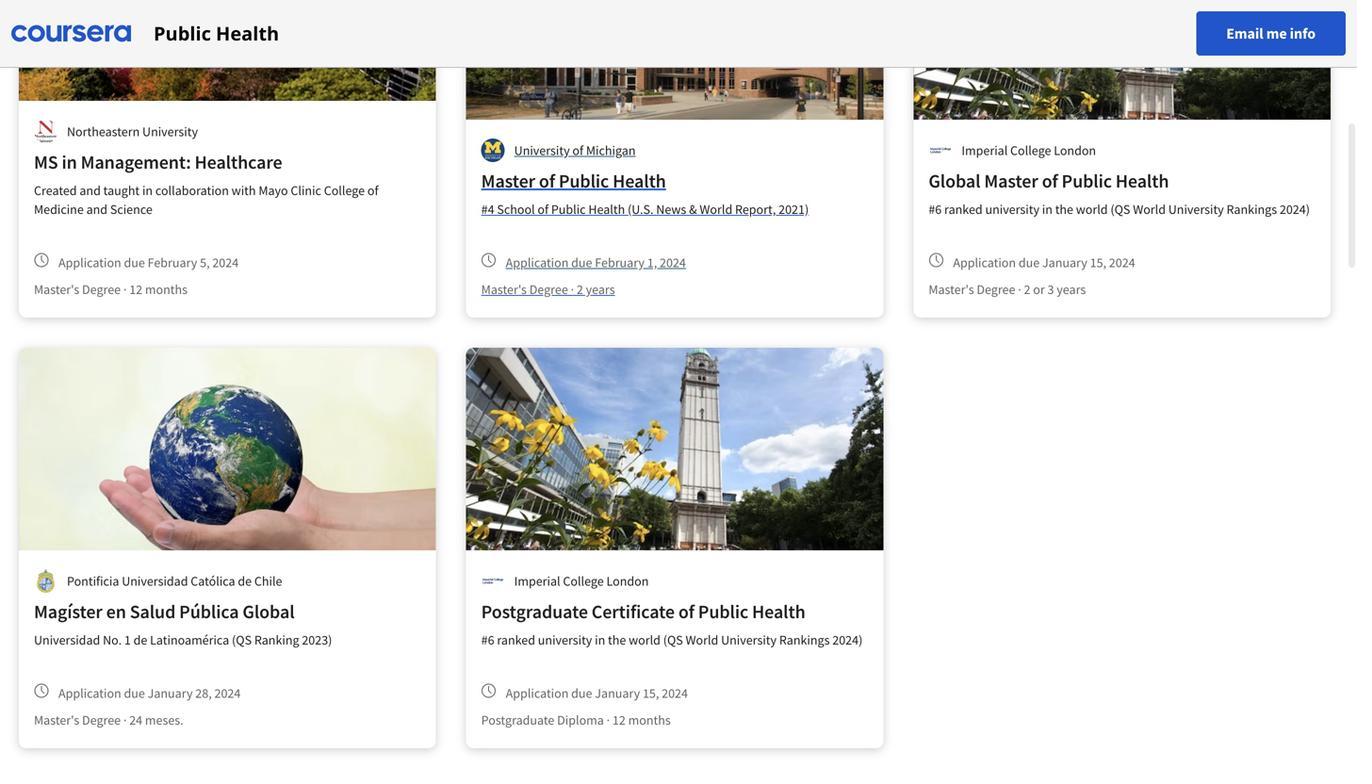 Task type: describe. For each thing, give the bounding box(es) containing it.
1
[[124, 632, 131, 649]]

certificate
[[592, 600, 675, 624]]

months for management:
[[145, 281, 188, 298]]

northeastern university  logo image
[[34, 120, 58, 143]]

world for global master of public health
[[1134, 201, 1166, 218]]

in inside postgraduate certificate of public health #6 ranked university in the world (qs world university rankings 2024)
[[595, 632, 606, 649]]

diploma
[[557, 712, 604, 729]]

northeastern university
[[67, 123, 198, 140]]

salud
[[130, 600, 176, 624]]

college for global
[[1011, 142, 1052, 159]]

months for of
[[629, 712, 671, 729]]

health inside postgraduate certificate of public health #6 ranked university in the world (qs world university rankings 2024)
[[752, 600, 806, 624]]

2024 for ms in management: healthcare
[[212, 254, 239, 271]]

collaboration
[[155, 182, 229, 199]]

ranking
[[254, 632, 299, 649]]

1,
[[648, 254, 657, 271]]

application for of
[[506, 254, 569, 271]]

february for public
[[595, 254, 645, 271]]

1 horizontal spatial universidad
[[122, 573, 188, 590]]

university of michigan
[[514, 142, 636, 159]]

degree for master
[[977, 281, 1016, 298]]

postgraduate diploma · 12 months
[[481, 712, 671, 729]]

college for postgraduate
[[563, 573, 604, 590]]

· for in
[[123, 281, 127, 298]]

magíster
[[34, 600, 103, 624]]

january for en
[[148, 685, 193, 702]]

2024) for global master of public health
[[1280, 201, 1311, 218]]

report,
[[735, 201, 776, 218]]

#6 for postgraduate
[[481, 632, 495, 649]]

postgraduate for certificate
[[481, 600, 588, 624]]

postgraduate for diploma
[[481, 712, 555, 729]]

2024 for magíster en salud pública global
[[214, 685, 241, 702]]

15, for master
[[1091, 254, 1107, 271]]

master's degree · 2 years
[[481, 281, 615, 298]]

healthcare
[[195, 150, 282, 174]]

school
[[497, 201, 535, 218]]

· for certificate
[[607, 712, 610, 729]]

info
[[1290, 24, 1316, 43]]

2 years from the left
[[1057, 281, 1086, 298]]

master's degree · 12 months
[[34, 281, 188, 298]]

5,
[[200, 254, 210, 271]]

latinoamérica
[[150, 632, 229, 649]]

due for in
[[124, 254, 145, 271]]

pontificia universidad católica de chile
[[67, 573, 282, 590]]

public inside postgraduate certificate of public health #6 ranked university in the world (qs world university rankings 2024)
[[698, 600, 749, 624]]

university inside "global master of public health #6 ranked university in the world (qs world university rankings 2024)"
[[1169, 201, 1225, 218]]

degree for of
[[530, 281, 568, 298]]

application for en
[[58, 685, 121, 702]]

world for certificate
[[629, 632, 661, 649]]

application due january 15, 2024 for certificate
[[506, 685, 688, 702]]

application for in
[[58, 254, 121, 271]]

3
[[1048, 281, 1055, 298]]

michigan
[[586, 142, 636, 159]]

master's for global
[[929, 281, 975, 298]]

created
[[34, 182, 77, 199]]

application for certificate
[[506, 685, 569, 702]]

imperial college london for certificate
[[514, 573, 649, 590]]

1 years from the left
[[586, 281, 615, 298]]

postgraduate certificate of public health #6 ranked university in the world (qs world university rankings 2024)
[[481, 600, 863, 649]]

· for master
[[1019, 281, 1022, 298]]

health inside "global master of public health #6 ranked university in the world (qs world university rankings 2024)"
[[1116, 169, 1170, 193]]

2023)
[[302, 632, 332, 649]]

pontificia
[[67, 573, 119, 590]]

meses.
[[145, 712, 184, 729]]

master's for magíster
[[34, 712, 79, 729]]

university for certificate
[[538, 632, 592, 649]]

28,
[[195, 685, 212, 702]]

master's degree · 2 or 3 years
[[929, 281, 1086, 298]]

the for certificate
[[608, 632, 626, 649]]

in inside "global master of public health #6 ranked university in the world (qs world university rankings 2024)"
[[1043, 201, 1053, 218]]

management:
[[81, 150, 191, 174]]

(u.s.
[[628, 201, 654, 218]]

the for master
[[1056, 201, 1074, 218]]

#6 for global
[[929, 201, 942, 218]]

application for master
[[954, 254, 1016, 271]]

mayo
[[259, 182, 288, 199]]

or
[[1034, 281, 1045, 298]]

clinic
[[291, 182, 321, 199]]

1 vertical spatial and
[[86, 201, 108, 218]]

master's degree · 24 meses.
[[34, 712, 184, 729]]

university inside postgraduate certificate of public health #6 ranked university in the world (qs world university rankings 2024)
[[721, 632, 777, 649]]

application due february 5, 2024
[[58, 254, 239, 271]]

in up the science
[[142, 182, 153, 199]]

email
[[1227, 24, 1264, 43]]

global inside magíster en salud pública global universidad no. 1 de latinoamérica (qs ranking 2023)
[[243, 600, 295, 624]]

email me info button
[[1197, 11, 1346, 56]]

coursera image
[[11, 18, 131, 49]]

pontificia universidad católica de chile logo image
[[34, 569, 58, 593]]

master of public health #4 school of public health (u.s. news & world report, 2021)
[[481, 169, 809, 218]]

of inside ms in management: healthcare created and taught in collaboration with mayo clinic college of medicine and science
[[368, 182, 379, 199]]

ms in management: healthcare created and taught in collaboration with mayo clinic college of medicine and science
[[34, 150, 379, 218]]

northeastern
[[67, 123, 140, 140]]

· for of
[[571, 281, 574, 298]]

university of michigan logo image
[[481, 139, 505, 162]]



Task type: locate. For each thing, give the bounding box(es) containing it.
medicine
[[34, 201, 84, 218]]

1 horizontal spatial rankings
[[1227, 201, 1278, 218]]

global
[[929, 169, 981, 193], [243, 600, 295, 624]]

imperial college london logo image
[[929, 139, 953, 162], [481, 569, 505, 593]]

due for master
[[1019, 254, 1040, 271]]

of inside postgraduate certificate of public health #6 ranked university in the world (qs world university rankings 2024)
[[679, 600, 695, 624]]

0 horizontal spatial global
[[243, 600, 295, 624]]

january up 3
[[1043, 254, 1088, 271]]

ranked for global
[[945, 201, 983, 218]]

2 down application due february 1, 2024
[[577, 281, 583, 298]]

in up 3
[[1043, 201, 1053, 218]]

0 horizontal spatial ranked
[[497, 632, 536, 649]]

application due january 28, 2024
[[58, 685, 241, 702]]

0 vertical spatial postgraduate
[[481, 600, 588, 624]]

application due january 15, 2024 up or
[[954, 254, 1136, 271]]

university inside postgraduate certificate of public health #6 ranked university in the world (qs world university rankings 2024)
[[538, 632, 592, 649]]

no.
[[103, 632, 122, 649]]

february left 1,
[[595, 254, 645, 271]]

university inside "global master of public health #6 ranked university in the world (qs world university rankings 2024)"
[[986, 201, 1040, 218]]

de inside magíster en salud pública global universidad no. 1 de latinoamérica (qs ranking 2023)
[[134, 632, 147, 649]]

february left 5,
[[148, 254, 197, 271]]

0 horizontal spatial imperial college london
[[514, 573, 649, 590]]

(qs for postgraduate certificate of public health
[[664, 632, 683, 649]]

world inside postgraduate certificate of public health #6 ranked university in the world (qs world university rankings 2024)
[[686, 632, 719, 649]]

0 vertical spatial college
[[1011, 142, 1052, 159]]

taught
[[103, 182, 140, 199]]

degree left the '24'
[[82, 712, 121, 729]]

public health
[[154, 20, 279, 46]]

ranked inside "global master of public health #6 ranked university in the world (qs world university rankings 2024)"
[[945, 201, 983, 218]]

due for en
[[124, 685, 145, 702]]

world for master
[[1077, 201, 1108, 218]]

degree down application due february 1, 2024
[[530, 281, 568, 298]]

0 vertical spatial ranked
[[945, 201, 983, 218]]

world for master of public health
[[700, 201, 733, 218]]

2 for public
[[577, 281, 583, 298]]

&
[[689, 201, 697, 218]]

january up meses.
[[148, 685, 193, 702]]

1 vertical spatial 15,
[[643, 685, 659, 702]]

application up master's degree · 2 years
[[506, 254, 569, 271]]

#6
[[929, 201, 942, 218], [481, 632, 495, 649]]

1 horizontal spatial de
[[238, 573, 252, 590]]

· left the '24'
[[123, 712, 127, 729]]

1 horizontal spatial january
[[595, 685, 640, 702]]

· down application due february 5, 2024
[[123, 281, 127, 298]]

2024) for postgraduate certificate of public health
[[833, 632, 863, 649]]

world inside master of public health #4 school of public health (u.s. news & world report, 2021)
[[700, 201, 733, 218]]

1 vertical spatial global
[[243, 600, 295, 624]]

0 horizontal spatial college
[[324, 182, 365, 199]]

0 horizontal spatial february
[[148, 254, 197, 271]]

2024 right 1,
[[660, 254, 686, 271]]

0 horizontal spatial imperial
[[514, 573, 561, 590]]

february
[[148, 254, 197, 271], [595, 254, 645, 271]]

0 horizontal spatial years
[[586, 281, 615, 298]]

and
[[80, 182, 101, 199], [86, 201, 108, 218]]

science
[[110, 201, 153, 218]]

15,
[[1091, 254, 1107, 271], [643, 685, 659, 702]]

chile
[[254, 573, 282, 590]]

years
[[586, 281, 615, 298], [1057, 281, 1086, 298]]

universidad inside magíster en salud pública global universidad no. 1 de latinoamérica (qs ranking 2023)
[[34, 632, 100, 649]]

15, for certificate
[[643, 685, 659, 702]]

degree for in
[[82, 281, 121, 298]]

1 vertical spatial 2024)
[[833, 632, 863, 649]]

de
[[238, 573, 252, 590], [134, 632, 147, 649]]

application up postgraduate diploma · 12 months
[[506, 685, 569, 702]]

0 vertical spatial de
[[238, 573, 252, 590]]

imperial college london logo image for postgraduate certificate of public health
[[481, 569, 505, 593]]

(qs inside postgraduate certificate of public health #6 ranked university in the world (qs world university rankings 2024)
[[664, 632, 683, 649]]

application due january 15, 2024 up diploma
[[506, 685, 688, 702]]

· right diploma
[[607, 712, 610, 729]]

en
[[106, 600, 126, 624]]

0 horizontal spatial months
[[145, 281, 188, 298]]

the inside postgraduate certificate of public health #6 ranked university in the world (qs world university rankings 2024)
[[608, 632, 626, 649]]

degree down application due february 5, 2024
[[82, 281, 121, 298]]

january up diploma
[[595, 685, 640, 702]]

(qs
[[1111, 201, 1131, 218], [232, 632, 252, 649], [664, 632, 683, 649]]

2 february from the left
[[595, 254, 645, 271]]

universidad up "salud"
[[122, 573, 188, 590]]

master inside "global master of public health #6 ranked university in the world (qs world university rankings 2024)"
[[985, 169, 1039, 193]]

0 vertical spatial application due january 15, 2024
[[954, 254, 1136, 271]]

2024 for postgraduate certificate of public health
[[662, 685, 688, 702]]

2024 down postgraduate certificate of public health #6 ranked university in the world (qs world university rankings 2024)
[[662, 685, 688, 702]]

universidad
[[122, 573, 188, 590], [34, 632, 100, 649]]

with
[[232, 182, 256, 199]]

due
[[124, 254, 145, 271], [572, 254, 593, 271], [1019, 254, 1040, 271], [124, 685, 145, 702], [572, 685, 593, 702]]

rankings for postgraduate certificate of public health
[[780, 632, 830, 649]]

news
[[657, 201, 687, 218]]

university down certificate
[[538, 632, 592, 649]]

2
[[577, 281, 583, 298], [1024, 281, 1031, 298]]

0 vertical spatial global
[[929, 169, 981, 193]]

0 horizontal spatial university
[[538, 632, 592, 649]]

postgraduate
[[481, 600, 588, 624], [481, 712, 555, 729]]

1 horizontal spatial 12
[[613, 712, 626, 729]]

rankings for global master of public health
[[1227, 201, 1278, 218]]

1 vertical spatial postgraduate
[[481, 712, 555, 729]]

1 vertical spatial university
[[538, 632, 592, 649]]

london for certificate
[[607, 573, 649, 590]]

24
[[129, 712, 142, 729]]

2024 right 5,
[[212, 254, 239, 271]]

2024 for master of public health
[[660, 254, 686, 271]]

0 vertical spatial the
[[1056, 201, 1074, 218]]

0 vertical spatial months
[[145, 281, 188, 298]]

1 vertical spatial de
[[134, 632, 147, 649]]

#6 inside postgraduate certificate of public health #6 ranked university in the world (qs world university rankings 2024)
[[481, 632, 495, 649]]

1 vertical spatial #6
[[481, 632, 495, 649]]

due up diploma
[[572, 685, 593, 702]]

2024) inside "global master of public health #6 ranked university in the world (qs world university rankings 2024)"
[[1280, 201, 1311, 218]]

1 horizontal spatial college
[[563, 573, 604, 590]]

0 vertical spatial and
[[80, 182, 101, 199]]

12 right diploma
[[613, 712, 626, 729]]

rankings inside postgraduate certificate of public health #6 ranked university in the world (qs world university rankings 2024)
[[780, 632, 830, 649]]

0 vertical spatial imperial
[[962, 142, 1008, 159]]

0 horizontal spatial imperial college london logo image
[[481, 569, 505, 593]]

application
[[58, 254, 121, 271], [506, 254, 569, 271], [954, 254, 1016, 271], [58, 685, 121, 702], [506, 685, 569, 702]]

0 vertical spatial imperial college london logo image
[[929, 139, 953, 162]]

1 master from the left
[[481, 169, 536, 193]]

degree
[[82, 281, 121, 298], [530, 281, 568, 298], [977, 281, 1016, 298], [82, 712, 121, 729]]

1 horizontal spatial university
[[986, 201, 1040, 218]]

0 horizontal spatial #6
[[481, 632, 495, 649]]

due up the '24'
[[124, 685, 145, 702]]

world for postgraduate certificate of public health
[[686, 632, 719, 649]]

1 horizontal spatial application due january 15, 2024
[[954, 254, 1136, 271]]

0 vertical spatial 2024)
[[1280, 201, 1311, 218]]

years right 3
[[1057, 281, 1086, 298]]

2024 right 28,
[[214, 685, 241, 702]]

2 horizontal spatial (qs
[[1111, 201, 1131, 218]]

0 horizontal spatial (qs
[[232, 632, 252, 649]]

1 horizontal spatial 15,
[[1091, 254, 1107, 271]]

months right diploma
[[629, 712, 671, 729]]

(qs inside "global master of public health #6 ranked university in the world (qs world university rankings 2024)"
[[1111, 201, 1131, 218]]

london up "global master of public health #6 ranked university in the world (qs world university rankings 2024)"
[[1054, 142, 1097, 159]]

master's down medicine
[[34, 281, 79, 298]]

public inside "global master of public health #6 ranked university in the world (qs world university rankings 2024)"
[[1062, 169, 1112, 193]]

imperial college london logo image for global master of public health
[[929, 139, 953, 162]]

2 for of
[[1024, 281, 1031, 298]]

london
[[1054, 142, 1097, 159], [607, 573, 649, 590]]

1 horizontal spatial global
[[929, 169, 981, 193]]

1 vertical spatial world
[[629, 632, 661, 649]]

1 vertical spatial the
[[608, 632, 626, 649]]

· left or
[[1019, 281, 1022, 298]]

world inside "global master of public health #6 ranked university in the world (qs world university rankings 2024)"
[[1077, 201, 1108, 218]]

imperial for postgraduate
[[514, 573, 561, 590]]

application up master's degree · 12 months
[[58, 254, 121, 271]]

0 horizontal spatial london
[[607, 573, 649, 590]]

degree for en
[[82, 712, 121, 729]]

application due february 1, 2024
[[506, 254, 686, 271]]

1 horizontal spatial (qs
[[664, 632, 683, 649]]

0 horizontal spatial the
[[608, 632, 626, 649]]

years down application due february 1, 2024
[[586, 281, 615, 298]]

1 horizontal spatial the
[[1056, 201, 1074, 218]]

global inside "global master of public health #6 ranked university in the world (qs world university rankings 2024)"
[[929, 169, 981, 193]]

master's for ms
[[34, 281, 79, 298]]

ranked
[[945, 201, 983, 218], [497, 632, 536, 649]]

0 horizontal spatial 2
[[577, 281, 583, 298]]

postgraduate inside postgraduate certificate of public health #6 ranked university in the world (qs world university rankings 2024)
[[481, 600, 588, 624]]

2024 down "global master of public health #6 ranked university in the world (qs world university rankings 2024)"
[[1110, 254, 1136, 271]]

1 vertical spatial 12
[[613, 712, 626, 729]]

world
[[1077, 201, 1108, 218], [629, 632, 661, 649]]

12
[[129, 281, 142, 298], [613, 712, 626, 729]]

(qs for global master of public health
[[1111, 201, 1131, 218]]

ranked inside postgraduate certificate of public health #6 ranked university in the world (qs world university rankings 2024)
[[497, 632, 536, 649]]

world
[[700, 201, 733, 218], [1134, 201, 1166, 218], [686, 632, 719, 649]]

universidad down magíster
[[34, 632, 100, 649]]

católica
[[191, 573, 235, 590]]

global master of public health #6 ranked university in the world (qs world university rankings 2024)
[[929, 169, 1311, 218]]

0 vertical spatial 15,
[[1091, 254, 1107, 271]]

0 horizontal spatial universidad
[[34, 632, 100, 649]]

2 postgraduate from the top
[[481, 712, 555, 729]]

0 horizontal spatial 2024)
[[833, 632, 863, 649]]

due for of
[[572, 254, 593, 271]]

2 left or
[[1024, 281, 1031, 298]]

2 2 from the left
[[1024, 281, 1031, 298]]

0 vertical spatial university
[[986, 201, 1040, 218]]

2 horizontal spatial college
[[1011, 142, 1052, 159]]

0 horizontal spatial 12
[[129, 281, 142, 298]]

1 postgraduate from the top
[[481, 600, 588, 624]]

of inside "global master of public health #6 ranked university in the world (qs world university rankings 2024)"
[[1042, 169, 1059, 193]]

in down certificate
[[595, 632, 606, 649]]

world inside postgraduate certificate of public health #6 ranked university in the world (qs world university rankings 2024)
[[629, 632, 661, 649]]

0 vertical spatial rankings
[[1227, 201, 1278, 218]]

ms
[[34, 150, 58, 174]]

1 horizontal spatial imperial college london logo image
[[929, 139, 953, 162]]

1 horizontal spatial imperial
[[962, 142, 1008, 159]]

application due january 15, 2024 for master
[[954, 254, 1136, 271]]

de right 1
[[134, 632, 147, 649]]

0 vertical spatial #6
[[929, 201, 942, 218]]

1 2 from the left
[[577, 281, 583, 298]]

1 vertical spatial months
[[629, 712, 671, 729]]

1 horizontal spatial 2024)
[[1280, 201, 1311, 218]]

0 horizontal spatial 15,
[[643, 685, 659, 702]]

and left taught
[[80, 182, 101, 199]]

0 horizontal spatial master
[[481, 169, 536, 193]]

due up master's degree · 12 months
[[124, 254, 145, 271]]

1 vertical spatial imperial college london
[[514, 573, 649, 590]]

1 vertical spatial college
[[324, 182, 365, 199]]

15, down postgraduate certificate of public health #6 ranked university in the world (qs world university rankings 2024)
[[643, 685, 659, 702]]

0 vertical spatial imperial college london
[[962, 142, 1097, 159]]

degree left or
[[977, 281, 1016, 298]]

imperial for global
[[962, 142, 1008, 159]]

email me info
[[1227, 24, 1316, 43]]

0 vertical spatial world
[[1077, 201, 1108, 218]]

pública
[[179, 600, 239, 624]]

#4
[[481, 201, 495, 218]]

1 horizontal spatial imperial college london
[[962, 142, 1097, 159]]

in right ms
[[62, 150, 77, 174]]

1 horizontal spatial months
[[629, 712, 671, 729]]

#6 inside "global master of public health #6 ranked university in the world (qs world university rankings 2024)"
[[929, 201, 942, 218]]

in
[[62, 150, 77, 174], [142, 182, 153, 199], [1043, 201, 1053, 218], [595, 632, 606, 649]]

me
[[1267, 24, 1288, 43]]

college
[[1011, 142, 1052, 159], [324, 182, 365, 199], [563, 573, 604, 590]]

college inside ms in management: healthcare created and taught in collaboration with mayo clinic college of medicine and science
[[324, 182, 365, 199]]

2 horizontal spatial january
[[1043, 254, 1088, 271]]

due for certificate
[[572, 685, 593, 702]]

2024)
[[1280, 201, 1311, 218], [833, 632, 863, 649]]

world inside "global master of public health #6 ranked university in the world (qs world university rankings 2024)"
[[1134, 201, 1166, 218]]

imperial college london for master
[[962, 142, 1097, 159]]

public
[[154, 20, 211, 46], [559, 169, 609, 193], [1062, 169, 1112, 193], [551, 201, 586, 218], [698, 600, 749, 624]]

university
[[986, 201, 1040, 218], [538, 632, 592, 649]]

0 vertical spatial 12
[[129, 281, 142, 298]]

application up master's degree · 24 meses. in the left of the page
[[58, 685, 121, 702]]

1 vertical spatial application due january 15, 2024
[[506, 685, 688, 702]]

1 vertical spatial imperial college london logo image
[[481, 569, 505, 593]]

1 horizontal spatial february
[[595, 254, 645, 271]]

12 for in
[[129, 281, 142, 298]]

2 vertical spatial college
[[563, 573, 604, 590]]

0 vertical spatial universidad
[[122, 573, 188, 590]]

1 vertical spatial universidad
[[34, 632, 100, 649]]

ranked for postgraduate
[[497, 632, 536, 649]]

1 vertical spatial rankings
[[780, 632, 830, 649]]

january for master
[[1043, 254, 1088, 271]]

· for en
[[123, 712, 127, 729]]

0 horizontal spatial world
[[629, 632, 661, 649]]

1 february from the left
[[148, 254, 197, 271]]

2024
[[212, 254, 239, 271], [660, 254, 686, 271], [1110, 254, 1136, 271], [214, 685, 241, 702], [662, 685, 688, 702]]

january for certificate
[[595, 685, 640, 702]]

imperial
[[962, 142, 1008, 159], [514, 573, 561, 590]]

0 vertical spatial london
[[1054, 142, 1097, 159]]

0 horizontal spatial application due january 15, 2024
[[506, 685, 688, 702]]

months down application due february 5, 2024
[[145, 281, 188, 298]]

2 master from the left
[[985, 169, 1039, 193]]

1 horizontal spatial #6
[[929, 201, 942, 218]]

(qs inside magíster en salud pública global universidad no. 1 de latinoamérica (qs ranking 2023)
[[232, 632, 252, 649]]

2021)
[[779, 201, 809, 218]]

de left chile
[[238, 573, 252, 590]]

the
[[1056, 201, 1074, 218], [608, 632, 626, 649]]

magíster en salud pública global universidad no. 1 de latinoamérica (qs ranking 2023)
[[34, 600, 332, 649]]

0 horizontal spatial de
[[134, 632, 147, 649]]

due up master's degree · 2 years
[[572, 254, 593, 271]]

of
[[573, 142, 584, 159], [539, 169, 555, 193], [1042, 169, 1059, 193], [368, 182, 379, 199], [538, 201, 549, 218], [679, 600, 695, 624]]

· down application due february 1, 2024
[[571, 281, 574, 298]]

and down taught
[[86, 201, 108, 218]]

the inside "global master of public health #6 ranked university in the world (qs world university rankings 2024)"
[[1056, 201, 1074, 218]]

1 vertical spatial london
[[607, 573, 649, 590]]

1 horizontal spatial master
[[985, 169, 1039, 193]]

master's for master
[[481, 281, 527, 298]]

london for master
[[1054, 142, 1097, 159]]

1 vertical spatial ranked
[[497, 632, 536, 649]]

rankings inside "global master of public health #6 ranked university in the world (qs world university rankings 2024)"
[[1227, 201, 1278, 218]]

1 horizontal spatial world
[[1077, 201, 1108, 218]]

·
[[123, 281, 127, 298], [571, 281, 574, 298], [1019, 281, 1022, 298], [123, 712, 127, 729], [607, 712, 610, 729]]

master
[[481, 169, 536, 193], [985, 169, 1039, 193]]

university for master
[[986, 201, 1040, 218]]

application due january 15, 2024
[[954, 254, 1136, 271], [506, 685, 688, 702]]

0 horizontal spatial january
[[148, 685, 193, 702]]

2024 for global master of public health
[[1110, 254, 1136, 271]]

12 for certificate
[[613, 712, 626, 729]]

january
[[1043, 254, 1088, 271], [148, 685, 193, 702], [595, 685, 640, 702]]

1 horizontal spatial ranked
[[945, 201, 983, 218]]

1 vertical spatial imperial
[[514, 573, 561, 590]]

application up master's degree · 2 or 3 years
[[954, 254, 1016, 271]]

university
[[142, 123, 198, 140], [514, 142, 570, 159], [1169, 201, 1225, 218], [721, 632, 777, 649]]

health
[[216, 20, 279, 46], [613, 169, 666, 193], [1116, 169, 1170, 193], [589, 201, 625, 218], [752, 600, 806, 624]]

rankings
[[1227, 201, 1278, 218], [780, 632, 830, 649]]

1 horizontal spatial 2
[[1024, 281, 1031, 298]]

15, down "global master of public health #6 ranked university in the world (qs world university rankings 2024)"
[[1091, 254, 1107, 271]]

due up or
[[1019, 254, 1040, 271]]

0 horizontal spatial rankings
[[780, 632, 830, 649]]

master's left the '24'
[[34, 712, 79, 729]]

12 down application due february 5, 2024
[[129, 281, 142, 298]]

2024) inside postgraduate certificate of public health #6 ranked university in the world (qs world university rankings 2024)
[[833, 632, 863, 649]]

1 horizontal spatial years
[[1057, 281, 1086, 298]]

london up certificate
[[607, 573, 649, 590]]

master's
[[34, 281, 79, 298], [481, 281, 527, 298], [929, 281, 975, 298], [34, 712, 79, 729]]

february for management:
[[148, 254, 197, 271]]

master's left or
[[929, 281, 975, 298]]

1 horizontal spatial london
[[1054, 142, 1097, 159]]

master's down school
[[481, 281, 527, 298]]

months
[[145, 281, 188, 298], [629, 712, 671, 729]]

master inside master of public health #4 school of public health (u.s. news & world report, 2021)
[[481, 169, 536, 193]]

university up master's degree · 2 or 3 years
[[986, 201, 1040, 218]]



Task type: vqa. For each thing, say whether or not it's contained in the screenshot.


